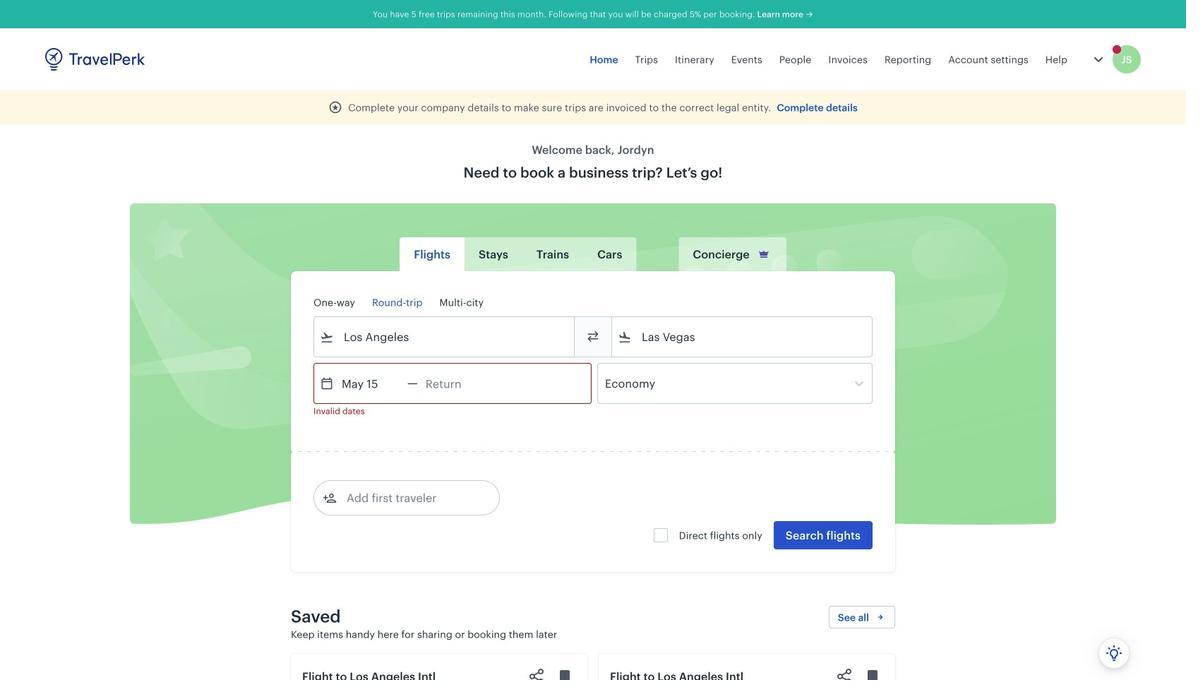 Task type: locate. For each thing, give the bounding box(es) containing it.
To search field
[[632, 326, 854, 348]]

Depart text field
[[334, 364, 408, 403]]

Add first traveler search field
[[337, 487, 484, 509]]



Task type: describe. For each thing, give the bounding box(es) containing it.
From search field
[[334, 326, 556, 348]]

Return text field
[[418, 364, 492, 403]]



